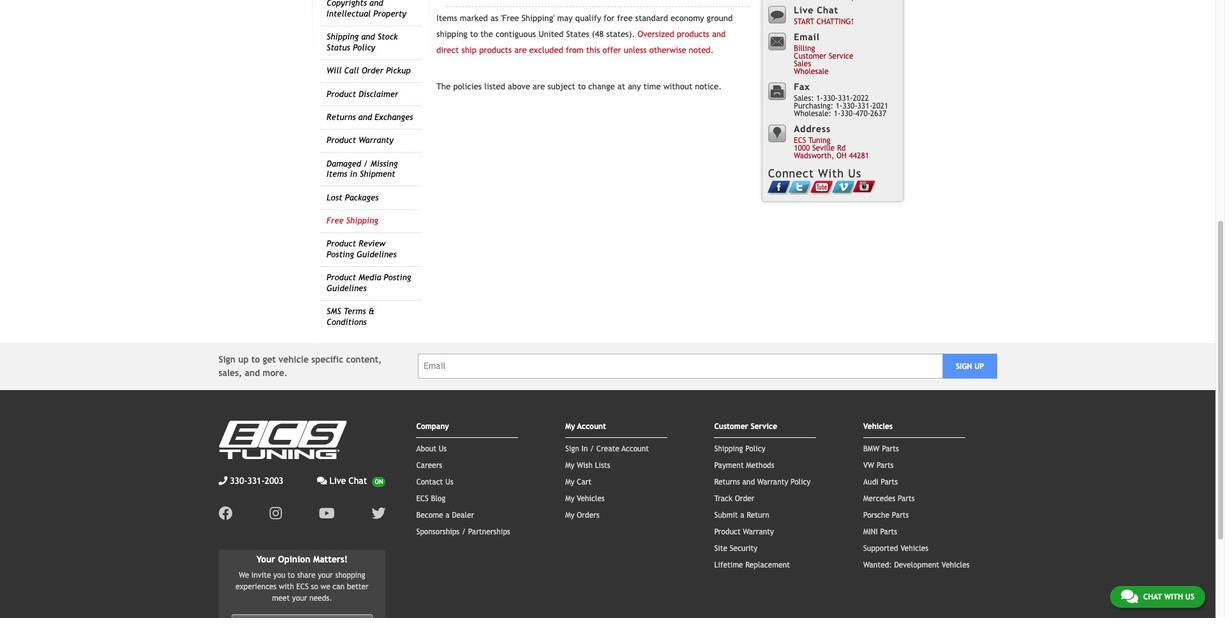 Task type: describe. For each thing, give the bounding box(es) containing it.
address
[[794, 123, 831, 134]]

to inside we invite you to share your shopping experiences with ecs so we can better meet your needs.
[[288, 571, 295, 580]]

parts for audi parts
[[881, 477, 898, 486]]

us right comments image
[[1186, 593, 1195, 601]]

330- down 2022
[[841, 109, 856, 118]]

chat with us
[[1144, 593, 1195, 601]]

my for my wish lists
[[566, 461, 575, 470]]

sms terms & conditions link
[[327, 307, 375, 327]]

audi parts link
[[864, 477, 898, 486]]

wanted: development vehicles link
[[864, 560, 970, 569]]

1- left 2022
[[836, 102, 843, 111]]

product warranty link for a
[[715, 527, 775, 536]]

sponsorships / partnerships link
[[417, 527, 511, 536]]

free shipping link
[[327, 216, 379, 225]]

unless
[[624, 45, 647, 55]]

my vehicles
[[566, 494, 605, 503]]

content,
[[346, 354, 382, 364]]

youtube logo image
[[319, 506, 335, 520]]

specific
[[312, 354, 344, 364]]

sign up to get vehicle specific content, sales, and more.
[[219, 354, 382, 378]]

development
[[895, 560, 940, 569]]

connect
[[769, 167, 815, 180]]

shipping and stock status policy
[[327, 32, 398, 52]]

comments image
[[317, 476, 327, 485]]

product review posting guidelines
[[327, 239, 397, 259]]

1 vertical spatial are
[[533, 82, 545, 91]]

parts for mini parts
[[881, 527, 898, 536]]

billing link
[[794, 44, 816, 53]]

qualify
[[576, 13, 602, 23]]

porsche parts link
[[864, 511, 910, 520]]

wadsworth,
[[794, 152, 835, 160]]

1 vertical spatial order
[[735, 494, 755, 503]]

the
[[481, 29, 493, 39]]

1 vertical spatial warranty
[[758, 477, 789, 486]]

sign for sign up
[[956, 362, 973, 371]]

2637
[[871, 109, 887, 118]]

posting for product media posting guidelines
[[384, 273, 411, 282]]

my account
[[566, 422, 607, 431]]

about us link
[[417, 444, 447, 453]]

tuning
[[809, 136, 831, 145]]

shipping and stock status policy link
[[327, 32, 398, 52]]

my for my orders
[[566, 511, 575, 520]]

email billing customer service sales wholesale
[[794, 31, 854, 76]]

1 vertical spatial account
[[622, 444, 649, 453]]

1 horizontal spatial 331-
[[839, 94, 853, 103]]

up for sign up to get vehicle specific content, sales, and more.
[[238, 354, 249, 364]]

facebook logo image
[[219, 506, 233, 520]]

0 horizontal spatial products
[[480, 45, 512, 55]]

sign in / create account
[[566, 444, 649, 453]]

and for copyrights and intellectual property
[[370, 0, 383, 8]]

sign for sign in / create account
[[566, 444, 580, 453]]

for
[[604, 13, 615, 23]]

ground
[[707, 13, 733, 23]]

/ for partnerships
[[462, 527, 466, 536]]

sales:
[[794, 94, 815, 103]]

and for returns and exchanges
[[359, 112, 372, 122]]

methods
[[747, 461, 775, 470]]

to inside sign up to get vehicle specific content, sales, and more.
[[252, 354, 260, 364]]

0 horizontal spatial 331-
[[248, 475, 265, 486]]

live chat link
[[317, 474, 386, 488]]

ecs inside we invite you to share your shopping experiences with ecs so we can better meet your needs.
[[297, 583, 309, 592]]

shipment
[[360, 169, 396, 179]]

guidelines for review
[[357, 250, 397, 259]]

fax sales: 1-330-331-2022 purchasing: 1-330-331-2021 wholesale: 1-330-470-2637
[[794, 81, 889, 118]]

payment
[[715, 461, 744, 470]]

subject
[[548, 82, 576, 91]]

items inside items marked as 'free shipping' may qualify for free standard economy ground shipping to the contiguous united states (48 states).
[[437, 13, 458, 23]]

about us
[[417, 444, 447, 453]]

product media posting guidelines
[[327, 273, 411, 293]]

us down '44281'
[[849, 167, 862, 180]]

site security
[[715, 544, 758, 553]]

opinion
[[278, 554, 311, 564]]

330-331-2003
[[230, 475, 284, 486]]

shipping for shipping and stock status policy
[[327, 32, 359, 42]]

items inside damaged / missing items in shipment
[[327, 169, 348, 179]]

comments image
[[1122, 589, 1139, 604]]

parts for mercedes parts
[[898, 494, 915, 503]]

exchanges
[[375, 112, 413, 122]]

lost
[[327, 193, 343, 202]]

service inside email billing customer service sales wholesale
[[829, 52, 854, 61]]

submit a return link
[[715, 511, 770, 520]]

sign up
[[956, 362, 985, 371]]

bmw parts
[[864, 444, 900, 453]]

partnerships
[[468, 527, 511, 536]]

track order
[[715, 494, 755, 503]]

we
[[239, 571, 249, 580]]

with
[[819, 167, 845, 180]]

cart
[[577, 477, 592, 486]]

states
[[567, 29, 590, 39]]

vehicles up orders
[[577, 494, 605, 503]]

live for live chat
[[330, 475, 346, 486]]

parts for porsche parts
[[892, 511, 910, 520]]

ship
[[462, 45, 477, 55]]

product for and product warranty link
[[327, 136, 356, 145]]

sms
[[327, 307, 341, 316]]

1 vertical spatial shipping
[[346, 216, 379, 225]]

330- right phone icon on the left of the page
[[230, 475, 248, 486]]

vehicles up wanted: development vehicles link
[[901, 544, 929, 553]]

the
[[437, 82, 451, 91]]

in
[[350, 169, 357, 179]]

1 horizontal spatial policy
[[746, 444, 766, 453]]

1- right sales:
[[817, 94, 824, 103]]

live for live chat start chatting!
[[794, 4, 814, 15]]

with inside we invite you to share your shopping experiences with ecs so we can better meet your needs.
[[279, 583, 294, 592]]

product for product review posting guidelines link
[[327, 239, 356, 249]]

0 horizontal spatial customer
[[715, 422, 749, 431]]

up for sign up
[[975, 362, 985, 371]]

submit
[[715, 511, 739, 520]]

track
[[715, 494, 733, 503]]

mini parts
[[864, 527, 898, 536]]

customer inside email billing customer service sales wholesale
[[794, 52, 827, 61]]

2 horizontal spatial 331-
[[858, 102, 873, 111]]

review
[[359, 239, 386, 249]]

your
[[257, 554, 276, 564]]

blog
[[431, 494, 446, 503]]

to left change
[[578, 82, 586, 91]]

matters!
[[313, 554, 348, 564]]

2003
[[265, 475, 284, 486]]

ecs inside address ecs tuning 1000 seville rd wadsworth, oh 44281
[[794, 136, 807, 145]]

posting for product review posting guidelines
[[327, 250, 354, 259]]

vw
[[864, 461, 875, 470]]

and for returns and warranty policy
[[743, 477, 755, 486]]

vw parts link
[[864, 461, 894, 470]]

are inside oversized products and direct ship products are excluded from this offer unless otherwise noted.
[[515, 45, 527, 55]]

0 vertical spatial your
[[318, 571, 333, 580]]

shipping policy
[[715, 444, 766, 453]]

2 horizontal spatial chat
[[1144, 593, 1163, 601]]

mini parts link
[[864, 527, 898, 536]]

1000
[[794, 144, 811, 153]]

customer service
[[715, 422, 778, 431]]

phone image
[[219, 476, 228, 485]]

product warranty for and
[[327, 136, 394, 145]]

get
[[263, 354, 276, 364]]

property
[[374, 9, 407, 18]]

careers link
[[417, 461, 443, 470]]

change
[[589, 82, 615, 91]]

this
[[587, 45, 600, 55]]

2 horizontal spatial policy
[[791, 477, 811, 486]]

company
[[417, 422, 449, 431]]

the policies listed above are subject to change at any time without notice.
[[437, 82, 722, 91]]

a for become
[[446, 511, 450, 520]]

live chat start chatting!
[[794, 4, 854, 26]]

return
[[747, 511, 770, 520]]

payment methods link
[[715, 461, 775, 470]]

time
[[644, 82, 661, 91]]



Task type: locate. For each thing, give the bounding box(es) containing it.
chat inside 'link'
[[349, 475, 367, 486]]

ecs left blog
[[417, 494, 429, 503]]

my left cart
[[566, 477, 575, 486]]

0 vertical spatial are
[[515, 45, 527, 55]]

parts up porsche parts link
[[898, 494, 915, 503]]

/ for missing
[[364, 159, 368, 168]]

0 vertical spatial order
[[362, 66, 384, 75]]

lost packages
[[327, 193, 379, 202]]

your right meet
[[292, 594, 307, 603]]

mercedes parts link
[[864, 494, 915, 503]]

product warranty down the returns and exchanges
[[327, 136, 394, 145]]

products down economy
[[677, 29, 710, 39]]

1 horizontal spatial your
[[318, 571, 333, 580]]

sponsorships
[[417, 527, 460, 536]]

2 vertical spatial policy
[[791, 477, 811, 486]]

0 vertical spatial product warranty link
[[327, 136, 394, 145]]

shipping
[[437, 29, 468, 39]]

my for my cart
[[566, 477, 575, 486]]

1 vertical spatial posting
[[384, 273, 411, 282]]

chat for live chat start chatting!
[[818, 4, 839, 15]]

1 horizontal spatial posting
[[384, 273, 411, 282]]

product warranty up security
[[715, 527, 775, 536]]

0 horizontal spatial items
[[327, 169, 348, 179]]

stock
[[378, 32, 398, 42]]

product inside product media posting guidelines
[[327, 273, 356, 282]]

0 horizontal spatial are
[[515, 45, 527, 55]]

1 vertical spatial guidelines
[[327, 283, 367, 293]]

1- right wholesale: at the right of page
[[834, 109, 841, 118]]

terms
[[344, 307, 366, 316]]

0 horizontal spatial product warranty
[[327, 136, 394, 145]]

1 horizontal spatial product warranty link
[[715, 527, 775, 536]]

0 horizontal spatial posting
[[327, 250, 354, 259]]

parts up mercedes parts link
[[881, 477, 898, 486]]

packages
[[345, 193, 379, 202]]

1 vertical spatial service
[[751, 422, 778, 431]]

will call order pickup
[[327, 66, 411, 75]]

44281
[[850, 152, 870, 160]]

2 horizontal spatial sign
[[956, 362, 973, 371]]

shipping up status
[[327, 32, 359, 42]]

1 vertical spatial with
[[1165, 593, 1184, 601]]

start chatting! link
[[794, 17, 854, 26]]

returns and exchanges link
[[327, 112, 413, 122]]

shipping up payment on the bottom right
[[715, 444, 744, 453]]

posting inside product review posting guidelines
[[327, 250, 354, 259]]

live inside live chat start chatting!
[[794, 4, 814, 15]]

2 a from the left
[[741, 511, 745, 520]]

will call order pickup link
[[327, 66, 411, 75]]

warranty down methods
[[758, 477, 789, 486]]

1 vertical spatial policy
[[746, 444, 766, 453]]

warranty down the returns and exchanges
[[359, 136, 394, 145]]

us
[[849, 167, 862, 180], [439, 444, 447, 453], [446, 477, 454, 486], [1186, 593, 1195, 601]]

track order link
[[715, 494, 755, 503]]

2 vertical spatial chat
[[1144, 593, 1163, 601]]

1 vertical spatial ecs
[[417, 494, 429, 503]]

1 horizontal spatial returns
[[715, 477, 741, 486]]

and inside oversized products and direct ship products are excluded from this offer unless otherwise noted.
[[713, 29, 726, 39]]

1 vertical spatial product warranty link
[[715, 527, 775, 536]]

live up start
[[794, 4, 814, 15]]

/ right in
[[591, 444, 595, 453]]

otherwise
[[650, 45, 687, 55]]

my wish lists link
[[566, 461, 611, 470]]

twitter logo image
[[372, 506, 386, 520]]

posting down the free
[[327, 250, 354, 259]]

a left dealer
[[446, 511, 450, 520]]

0 horizontal spatial a
[[446, 511, 450, 520]]

0 vertical spatial items
[[437, 13, 458, 23]]

0 horizontal spatial your
[[292, 594, 307, 603]]

product warranty link up security
[[715, 527, 775, 536]]

chat with us link
[[1111, 586, 1206, 608]]

5 my from the top
[[566, 511, 575, 520]]

sign for sign up to get vehicle specific content, sales, and more.
[[219, 354, 236, 364]]

sales link
[[794, 60, 812, 69]]

0 vertical spatial account
[[578, 422, 607, 431]]

a for submit
[[741, 511, 745, 520]]

us right the about at the left of the page
[[439, 444, 447, 453]]

1 vertical spatial your
[[292, 594, 307, 603]]

1 horizontal spatial live
[[794, 4, 814, 15]]

sign
[[219, 354, 236, 364], [956, 362, 973, 371], [566, 444, 580, 453]]

items up shipping
[[437, 13, 458, 23]]

direct
[[437, 45, 459, 55]]

1 horizontal spatial order
[[735, 494, 755, 503]]

0 horizontal spatial order
[[362, 66, 384, 75]]

email
[[794, 31, 820, 42]]

0 horizontal spatial ecs
[[297, 583, 309, 592]]

1 vertical spatial product warranty
[[715, 527, 775, 536]]

live inside 'link'
[[330, 475, 346, 486]]

create
[[597, 444, 620, 453]]

Email email field
[[418, 354, 944, 379]]

vw parts
[[864, 461, 894, 470]]

0 vertical spatial /
[[364, 159, 368, 168]]

and for shipping and stock status policy
[[362, 32, 375, 42]]

order up the submit a return
[[735, 494, 755, 503]]

1 vertical spatial customer
[[715, 422, 749, 431]]

my up my wish lists link
[[566, 422, 576, 431]]

ecs down "address" on the right of page
[[794, 136, 807, 145]]

1 horizontal spatial a
[[741, 511, 745, 520]]

to inside items marked as 'free shipping' may qualify for free standard economy ground shipping to the contiguous united states (48 states).
[[470, 29, 478, 39]]

1 horizontal spatial products
[[677, 29, 710, 39]]

ecs blog link
[[417, 494, 446, 503]]

and down product disclaimer
[[359, 112, 372, 122]]

items marked as 'free shipping' may qualify for free standard economy ground shipping to the contiguous united states (48 states).
[[437, 13, 733, 39]]

and down ground
[[713, 29, 726, 39]]

product for product disclaimer link
[[327, 89, 356, 99]]

0 vertical spatial customer
[[794, 52, 827, 61]]

product left media
[[327, 273, 356, 282]]

account
[[578, 422, 607, 431], [622, 444, 649, 453]]

posting right media
[[384, 273, 411, 282]]

1 a from the left
[[446, 511, 450, 520]]

sponsorships / partnerships
[[417, 527, 511, 536]]

products down the
[[480, 45, 512, 55]]

0 vertical spatial ecs
[[794, 136, 807, 145]]

shopping
[[335, 571, 366, 580]]

your up we
[[318, 571, 333, 580]]

audi
[[864, 477, 879, 486]]

product for a's product warranty link
[[715, 527, 741, 536]]

1 horizontal spatial ecs
[[417, 494, 429, 503]]

product down 'will'
[[327, 89, 356, 99]]

returns for returns and warranty policy
[[715, 477, 741, 486]]

1 horizontal spatial with
[[1165, 593, 1184, 601]]

posting inside product media posting guidelines
[[384, 273, 411, 282]]

1 horizontal spatial /
[[462, 527, 466, 536]]

policies
[[453, 82, 482, 91]]

dealer
[[452, 511, 475, 520]]

items
[[437, 13, 458, 23], [327, 169, 348, 179]]

guidelines inside product media posting guidelines
[[327, 283, 367, 293]]

up inside button
[[975, 362, 985, 371]]

seville
[[813, 144, 835, 153]]

and inside sign up to get vehicle specific content, sales, and more.
[[245, 368, 260, 378]]

vehicles right "development" at bottom
[[942, 560, 970, 569]]

chat up start chatting! link
[[818, 4, 839, 15]]

shipping inside shipping and stock status policy
[[327, 32, 359, 42]]

are down contiguous at the top of page
[[515, 45, 527, 55]]

returns down product disclaimer
[[327, 112, 356, 122]]

2 vertical spatial warranty
[[743, 527, 775, 536]]

and right sales,
[[245, 368, 260, 378]]

fax
[[794, 81, 811, 92]]

330- left 2637
[[843, 102, 858, 111]]

sign up button
[[944, 354, 998, 379]]

guidelines inside product review posting guidelines
[[357, 250, 397, 259]]

0 horizontal spatial live
[[330, 475, 346, 486]]

2 vertical spatial ecs
[[297, 583, 309, 592]]

0 horizontal spatial product warranty link
[[327, 136, 394, 145]]

0 horizontal spatial up
[[238, 354, 249, 364]]

and left stock
[[362, 32, 375, 42]]

guidelines down review
[[357, 250, 397, 259]]

0 horizontal spatial /
[[364, 159, 368, 168]]

economy
[[671, 13, 705, 23]]

a left return
[[741, 511, 745, 520]]

us right contact at the left of page
[[446, 477, 454, 486]]

service up shipping policy
[[751, 422, 778, 431]]

sign inside sign up to get vehicle specific content, sales, and more.
[[219, 354, 236, 364]]

customer service link
[[794, 52, 854, 61]]

porsche parts
[[864, 511, 910, 520]]

in
[[582, 444, 588, 453]]

(48
[[592, 29, 604, 39]]

items down damaged
[[327, 169, 348, 179]]

my for my vehicles
[[566, 494, 575, 503]]

returns for returns and exchanges
[[327, 112, 356, 122]]

supported vehicles
[[864, 544, 929, 553]]

returns
[[327, 112, 356, 122], [715, 477, 741, 486]]

purchasing:
[[794, 102, 834, 111]]

returns down payment on the bottom right
[[715, 477, 741, 486]]

listed
[[485, 82, 506, 91]]

0 vertical spatial with
[[279, 583, 294, 592]]

1 horizontal spatial chat
[[818, 4, 839, 15]]

2 horizontal spatial /
[[591, 444, 595, 453]]

to right you in the left bottom of the page
[[288, 571, 295, 580]]

product warranty
[[327, 136, 394, 145], [715, 527, 775, 536]]

your
[[318, 571, 333, 580], [292, 594, 307, 603]]

replacement
[[746, 560, 791, 569]]

and inside shipping and stock status policy
[[362, 32, 375, 42]]

security
[[730, 544, 758, 553]]

1 vertical spatial chat
[[349, 475, 367, 486]]

ecs left 'so'
[[297, 583, 309, 592]]

chat inside live chat start chatting!
[[818, 4, 839, 15]]

1 vertical spatial items
[[327, 169, 348, 179]]

returns and exchanges
[[327, 112, 413, 122]]

live
[[794, 4, 814, 15], [330, 475, 346, 486]]

my left wish
[[566, 461, 575, 470]]

2 horizontal spatial ecs
[[794, 136, 807, 145]]

wholesale
[[794, 67, 829, 76]]

marked
[[460, 13, 488, 23]]

330-
[[824, 94, 839, 103], [843, 102, 858, 111], [841, 109, 856, 118], [230, 475, 248, 486]]

2 vertical spatial /
[[462, 527, 466, 536]]

warranty for exchanges
[[359, 136, 394, 145]]

0 horizontal spatial with
[[279, 583, 294, 592]]

0 vertical spatial chat
[[818, 4, 839, 15]]

your opinion matters!
[[257, 554, 348, 564]]

parts right bmw at the right bottom of the page
[[883, 444, 900, 453]]

parts down porsche parts link
[[881, 527, 898, 536]]

start
[[794, 17, 815, 26]]

connect with us
[[769, 167, 862, 180]]

1 vertical spatial returns
[[715, 477, 741, 486]]

united
[[539, 29, 564, 39]]

1 vertical spatial /
[[591, 444, 595, 453]]

product down submit
[[715, 527, 741, 536]]

policy inside shipping and stock status policy
[[353, 43, 375, 52]]

parts down mercedes parts
[[892, 511, 910, 520]]

0 horizontal spatial sign
[[219, 354, 236, 364]]

product down the free
[[327, 239, 356, 249]]

my down my cart link
[[566, 494, 575, 503]]

contact us link
[[417, 477, 454, 486]]

chat right comments icon
[[349, 475, 367, 486]]

1 horizontal spatial items
[[437, 13, 458, 23]]

1 my from the top
[[566, 422, 576, 431]]

2 my from the top
[[566, 461, 575, 470]]

product warranty link down the returns and exchanges
[[327, 136, 394, 145]]

2 vertical spatial shipping
[[715, 444, 744, 453]]

my cart link
[[566, 477, 592, 486]]

1 vertical spatial products
[[480, 45, 512, 55]]

account up in
[[578, 422, 607, 431]]

missing
[[371, 159, 398, 168]]

and up property on the left of page
[[370, 0, 383, 8]]

1 vertical spatial live
[[330, 475, 346, 486]]

0 vertical spatial guidelines
[[357, 250, 397, 259]]

audi parts
[[864, 477, 898, 486]]

product for the product media posting guidelines link on the left top of page
[[327, 273, 356, 282]]

oversized products and direct ship products are excluded from this offer unless otherwise noted.
[[437, 29, 726, 55]]

0 vertical spatial service
[[829, 52, 854, 61]]

0 vertical spatial products
[[677, 29, 710, 39]]

up inside sign up to get vehicle specific content, sales, and more.
[[238, 354, 249, 364]]

my left orders
[[566, 511, 575, 520]]

to left the
[[470, 29, 478, 39]]

orders
[[577, 511, 600, 520]]

guidelines
[[357, 250, 397, 259], [327, 283, 367, 293]]

with right comments image
[[1165, 593, 1184, 601]]

warranty for return
[[743, 527, 775, 536]]

parts right vw
[[877, 461, 894, 470]]

parts for bmw parts
[[883, 444, 900, 453]]

1 horizontal spatial customer
[[794, 52, 827, 61]]

chat right comments image
[[1144, 593, 1163, 601]]

oh
[[837, 152, 847, 160]]

330- up wholesale: at the right of page
[[824, 94, 839, 103]]

1 horizontal spatial service
[[829, 52, 854, 61]]

0 vertical spatial posting
[[327, 250, 354, 259]]

0 vertical spatial warranty
[[359, 136, 394, 145]]

0 vertical spatial live
[[794, 4, 814, 15]]

share
[[297, 571, 316, 580]]

lifetime replacement link
[[715, 560, 791, 569]]

guidelines up terms
[[327, 283, 367, 293]]

with up meet
[[279, 583, 294, 592]]

and down payment methods
[[743, 477, 755, 486]]

product inside product review posting guidelines
[[327, 239, 356, 249]]

parts for vw parts
[[877, 461, 894, 470]]

payment methods
[[715, 461, 775, 470]]

service up wholesale
[[829, 52, 854, 61]]

1 horizontal spatial are
[[533, 82, 545, 91]]

are right above
[[533, 82, 545, 91]]

0 horizontal spatial returns
[[327, 112, 356, 122]]

shipping
[[327, 32, 359, 42], [346, 216, 379, 225], [715, 444, 744, 453]]

0 horizontal spatial service
[[751, 422, 778, 431]]

order
[[362, 66, 384, 75], [735, 494, 755, 503]]

bmw
[[864, 444, 880, 453]]

1 horizontal spatial product warranty
[[715, 527, 775, 536]]

free shipping
[[327, 216, 379, 225]]

from
[[566, 45, 584, 55]]

disclaimer
[[359, 89, 399, 99]]

1 horizontal spatial up
[[975, 362, 985, 371]]

become
[[417, 511, 444, 520]]

account right create
[[622, 444, 649, 453]]

instagram logo image
[[270, 506, 282, 520]]

shipping down packages
[[346, 216, 379, 225]]

to left get
[[252, 354, 260, 364]]

product up damaged
[[327, 136, 356, 145]]

live right comments icon
[[330, 475, 346, 486]]

my vehicles link
[[566, 494, 605, 503]]

shipping policy link
[[715, 444, 766, 453]]

ecs tuning image
[[219, 421, 346, 459]]

without
[[664, 82, 693, 91]]

warranty down return
[[743, 527, 775, 536]]

/ up shipment
[[364, 159, 368, 168]]

sign inside button
[[956, 362, 973, 371]]

my
[[566, 422, 576, 431], [566, 461, 575, 470], [566, 477, 575, 486], [566, 494, 575, 503], [566, 511, 575, 520]]

a
[[446, 511, 450, 520], [741, 511, 745, 520]]

/ inside damaged / missing items in shipment
[[364, 159, 368, 168]]

guidelines for media
[[327, 283, 367, 293]]

wholesale:
[[794, 109, 832, 118]]

above
[[508, 82, 531, 91]]

3 my from the top
[[566, 477, 575, 486]]

0 vertical spatial product warranty
[[327, 136, 394, 145]]

1 horizontal spatial account
[[622, 444, 649, 453]]

0 horizontal spatial chat
[[349, 475, 367, 486]]

shipping for shipping policy
[[715, 444, 744, 453]]

my for my account
[[566, 422, 576, 431]]

billing
[[794, 44, 816, 53]]

0 horizontal spatial account
[[578, 422, 607, 431]]

rd
[[838, 144, 846, 153]]

product warranty link for and
[[327, 136, 394, 145]]

order right call
[[362, 66, 384, 75]]

wholesale link
[[794, 67, 829, 76]]

and inside copyrights and intellectual property
[[370, 0, 383, 8]]

and
[[370, 0, 383, 8], [713, 29, 726, 39], [362, 32, 375, 42], [359, 112, 372, 122], [245, 368, 260, 378], [743, 477, 755, 486]]

/ down dealer
[[462, 527, 466, 536]]

product warranty for a
[[715, 527, 775, 536]]

0 vertical spatial returns
[[327, 112, 356, 122]]

will
[[327, 66, 342, 75]]

vehicles up 'bmw parts' link
[[864, 422, 893, 431]]

0 horizontal spatial policy
[[353, 43, 375, 52]]

my orders link
[[566, 511, 600, 520]]

4 my from the top
[[566, 494, 575, 503]]

1 horizontal spatial sign
[[566, 444, 580, 453]]

0 vertical spatial policy
[[353, 43, 375, 52]]

chat for live chat
[[349, 475, 367, 486]]

0 vertical spatial shipping
[[327, 32, 359, 42]]



Task type: vqa. For each thing, say whether or not it's contained in the screenshot.
/ associated with Missing
yes



